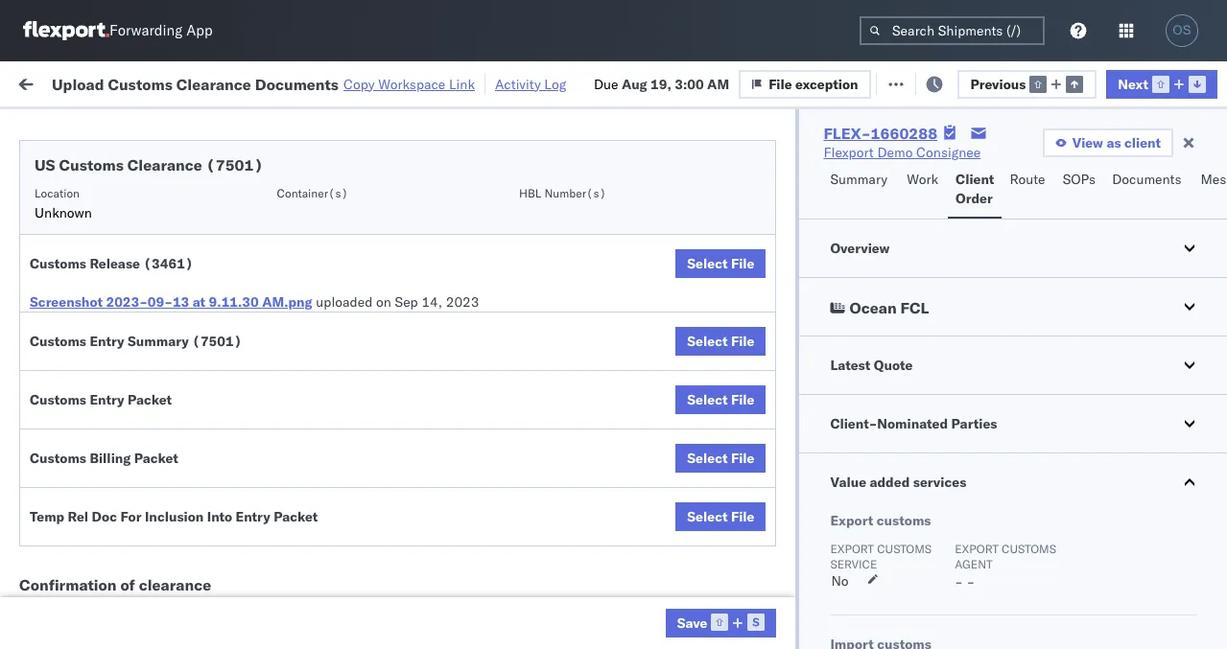 Task type: describe. For each thing, give the bounding box(es) containing it.
blocked,
[[236, 119, 284, 133]]

import work button
[[155, 61, 251, 105]]

schedule pickup from los angeles, ca for third the schedule pickup from los angeles, ca link from the bottom of the page
[[44, 266, 259, 303]]

2 schedule pickup from los angeles, ca link from the top
[[44, 265, 273, 304]]

19,
[[651, 75, 672, 93]]

client for client name
[[712, 156, 743, 171]]

ready for work, blocked, in progress
[[147, 119, 349, 133]]

759
[[354, 74, 379, 92]]

pickup for 'confirm pickup from los angeles, ca' link on the left of page
[[97, 520, 138, 537]]

work
[[55, 70, 104, 96]]

upload for upload customs clearance documents
[[44, 393, 88, 410]]

0 vertical spatial work
[[210, 74, 243, 92]]

file for customs entry summary (7501)
[[731, 333, 755, 350]]

client name button
[[702, 153, 808, 172]]

select file button for temp rel doc for inclusion into entry packet
[[676, 503, 766, 532]]

screenshot
[[30, 294, 103, 311]]

client-
[[830, 416, 877, 433]]

client-nominated parties button
[[800, 395, 1227, 453]]

services
[[913, 474, 967, 491]]

am right 9:00
[[341, 572, 364, 590]]

2 5, from the top
[[428, 235, 441, 252]]

upload customs clearance documents
[[44, 393, 210, 429]]

forwarding app
[[109, 22, 213, 40]]

latest
[[830, 357, 871, 374]]

customs down screenshot
[[30, 333, 86, 350]]

location
[[35, 186, 80, 201]]

rel
[[68, 509, 88, 526]]

schedule pickup from los angeles, ca for 1st the schedule pickup from los angeles, ca link from the bottom of the page
[[44, 435, 259, 472]]

nominated
[[877, 416, 948, 433]]

confirm for confirm pickup from los angeles, ca
[[44, 520, 93, 537]]

3 schedule pickup from los angeles, ca button from the top
[[44, 350, 273, 390]]

route
[[1010, 171, 1046, 188]]

ca for third the schedule pickup from los angeles, ca link from the bottom of the page
[[44, 285, 62, 303]]

due
[[594, 75, 618, 93]]

as
[[1107, 134, 1121, 152]]

service
[[830, 558, 877, 572]]

confirmation
[[19, 576, 117, 595]]

9,
[[427, 404, 440, 421]]

upload customs clearance documents button
[[44, 392, 273, 432]]

5 resize handle column header from the left
[[804, 149, 827, 650]]

1 5, from the top
[[428, 192, 441, 210]]

from for 3rd the schedule pickup from los angeles, ca link from the top of the page
[[149, 351, 177, 368]]

est, for 2:00
[[367, 404, 396, 421]]

pickup for third the schedule pickup from los angeles, ca link from the bottom of the page
[[104, 266, 146, 284]]

23,
[[426, 530, 447, 547]]

confirm delivery
[[44, 571, 146, 589]]

customs for export customs
[[877, 512, 931, 530]]

3 schedule from the top
[[44, 266, 101, 284]]

into
[[207, 509, 232, 526]]

consignee down agent
[[925, 615, 990, 632]]

client order button
[[948, 162, 1002, 219]]

3:00
[[675, 75, 704, 93]]

appointment for 2:59 am edt, nov 5, 2022
[[157, 191, 236, 209]]

edt, for 3rd the schedule pickup from los angeles, ca link from the top of the page
[[367, 361, 397, 379]]

1 1889466 from the top
[[1101, 446, 1159, 463]]

4 schedule pickup from los angeles, ca button from the top
[[44, 434, 273, 475]]

customs up "customs billing packet"
[[30, 392, 86, 409]]

delivery for 2:59 am edt, nov 5, 2022
[[104, 191, 154, 209]]

angeles, for fourth the schedule pickup from los angeles, ca link from the bottom of the page
[[206, 224, 259, 241]]

export customs agent - -
[[955, 542, 1057, 591]]

am down "progress"
[[341, 192, 364, 210]]

select file for customs billing packet
[[687, 450, 755, 467]]

los for 'confirm pickup from los angeles, ca' link on the left of page
[[173, 520, 195, 537]]

ca for 'confirm pickup from los angeles, ca' link on the left of page
[[44, 539, 62, 556]]

client-nominated parties
[[830, 416, 997, 433]]

edt, for fourth the schedule pickup from los angeles, ca link from the bottom of the page
[[367, 235, 397, 252]]

ca for 3rd the schedule pickup from los angeles, ca link from the top of the page
[[44, 370, 62, 387]]

205
[[442, 74, 467, 92]]

in
[[287, 119, 298, 133]]

activity log button
[[495, 73, 566, 95]]

customs down by:
[[59, 155, 124, 175]]

mess
[[1201, 171, 1227, 188]]

from for 1st the schedule pickup from los angeles, ca link from the bottom of the page
[[149, 435, 177, 452]]

screenshot 2023-09-13 at 9.11.30 am.png link
[[30, 293, 312, 312]]

0 vertical spatial flexport demo consignee
[[824, 144, 981, 161]]

number(s)
[[545, 186, 606, 201]]

track
[[489, 74, 520, 92]]

2:59 am edt, nov 5, 2022 for second schedule pickup from los angeles, ca button from the bottom of the page
[[309, 361, 477, 379]]

packet for customs billing packet
[[134, 450, 178, 467]]

my work
[[19, 70, 104, 96]]

205 on track
[[442, 74, 520, 92]]

dec for 24,
[[399, 572, 424, 590]]

1 horizontal spatial no
[[831, 573, 849, 590]]

release
[[90, 255, 140, 273]]

0 horizontal spatial summary
[[128, 333, 189, 350]]

bookings
[[837, 615, 893, 632]]

0 horizontal spatial flexport
[[712, 615, 762, 632]]

risk
[[398, 74, 420, 92]]

bookings test consignee
[[837, 615, 990, 632]]

7:00
[[309, 530, 338, 547]]

2 schedule from the top
[[44, 224, 101, 241]]

pickup for fourth the schedule pickup from los angeles, ca link from the bottom of the page
[[104, 224, 146, 241]]

consignee inside flexport demo consignee 'link'
[[917, 144, 981, 161]]

am up uploaded
[[341, 235, 364, 252]]

759 at risk
[[354, 74, 420, 92]]

(3461)
[[143, 255, 193, 273]]

export for export customs
[[830, 512, 874, 530]]

2 vertical spatial packet
[[274, 509, 318, 526]]

schedule delivery appointment link for 2:59 am est, dec 14, 2022
[[44, 486, 236, 505]]

flex id
[[1029, 156, 1065, 171]]

packet for customs entry packet
[[128, 392, 172, 409]]

customs entry packet
[[30, 392, 172, 409]]

1 horizontal spatial on
[[471, 74, 486, 92]]

am left sep
[[341, 277, 364, 294]]

24,
[[427, 572, 448, 590]]

2 ceau75 from the top
[[1182, 276, 1227, 294]]

sops
[[1063, 171, 1096, 188]]

app
[[186, 22, 213, 40]]

1 resize handle column header from the left
[[274, 149, 297, 650]]

4 2:59 from the top
[[309, 319, 338, 336]]

2022 for second schedule pickup from los angeles, ca button from the bottom of the page
[[444, 361, 477, 379]]

from for 'confirm pickup from los angeles, ca' link on the left of page
[[142, 520, 170, 537]]

4 schedule pickup from los angeles, ca link from the top
[[44, 434, 273, 473]]

ocean inside the ocean fcl button
[[850, 298, 897, 318]]

previous
[[971, 75, 1026, 93]]

am up 2:00 am est, nov 9, 2022
[[341, 361, 364, 379]]

delivery for 2:59 am est, dec 14, 2022
[[104, 487, 154, 504]]

2:59 am edt, nov 5, 2022 for fourth schedule pickup from los angeles, ca button from the bottom
[[309, 235, 477, 252]]

log
[[544, 75, 566, 93]]

confirmation of clearance
[[19, 576, 211, 595]]

unknown
[[35, 204, 92, 222]]

export for export customs service
[[830, 542, 874, 557]]

0 horizontal spatial exception
[[796, 75, 858, 93]]

flex-1660288
[[824, 124, 938, 143]]

2022 for confirm pickup from los angeles, ca button
[[451, 530, 484, 547]]

documents for upload customs clearance documents copy workspace link
[[255, 74, 339, 94]]

los for fourth the schedule pickup from los angeles, ca link from the bottom of the page
[[181, 224, 202, 241]]

file for customs entry packet
[[731, 392, 755, 409]]

view as client button
[[1043, 129, 1174, 157]]

import work
[[163, 74, 243, 92]]

select file for customs entry summary (7501)
[[687, 333, 755, 350]]

action
[[1160, 74, 1202, 92]]

file for temp rel doc for inclusion into entry packet
[[731, 509, 755, 526]]

2022 for fourth schedule pickup from los angeles, ca button from the bottom
[[444, 235, 477, 252]]

1 schedule pickup from los angeles, ca link from the top
[[44, 223, 273, 261]]

my
[[19, 70, 50, 96]]

save button
[[666, 609, 777, 638]]

1 flex-1846748 from the top
[[1059, 277, 1159, 294]]

customs up screenshot
[[30, 255, 86, 273]]

los for 3rd the schedule pickup from los angeles, ca link from the top of the page
[[181, 351, 202, 368]]

nov for 3rd the schedule pickup from los angeles, ca link from the top of the page
[[400, 361, 425, 379]]

confirm pickup from los angeles, ca link
[[44, 519, 273, 557]]

select file for customs entry packet
[[687, 392, 755, 409]]

snoozed
[[401, 119, 446, 133]]

batch action
[[1119, 74, 1202, 92]]

schedule delivery appointment button for 2:59 am edt, nov 5, 2022
[[44, 190, 236, 212]]

ready
[[147, 119, 181, 133]]

view
[[1073, 134, 1103, 152]]

consignee down the service
[[805, 615, 869, 632]]

client name
[[712, 156, 777, 171]]

los for 1st the schedule pickup from los angeles, ca link from the bottom of the page
[[181, 435, 202, 452]]

clearance for upload customs clearance documents
[[149, 393, 210, 410]]

ocean fcl inside button
[[850, 298, 929, 318]]

3 resize handle column header from the left
[[555, 149, 578, 650]]

2:00 am est, nov 9, 2022
[[309, 404, 476, 421]]

customs left billing
[[30, 450, 86, 467]]

select file button for customs billing packet
[[676, 444, 766, 473]]

2:59 for fourth the schedule pickup from los angeles, ca link from the bottom of the page
[[309, 235, 338, 252]]

4 edt, from the top
[[367, 319, 397, 336]]

1 lhuu78 from the top
[[1182, 445, 1227, 463]]

forwarding app link
[[23, 21, 213, 40]]

agent
[[955, 558, 993, 572]]

sops button
[[1055, 162, 1105, 219]]

for
[[184, 119, 200, 133]]

view as client
[[1073, 134, 1161, 152]]

documents for upload customs clearance documents
[[44, 412, 114, 429]]

filtered by:
[[19, 118, 88, 135]]

clearance for upload customs clearance documents copy workspace link
[[176, 74, 251, 94]]

angeles, for 3rd the schedule pickup from los angeles, ca link from the top of the page
[[206, 351, 259, 368]]

actions
[[1170, 156, 1209, 171]]

angeles, for 'confirm pickup from los angeles, ca' link on the left of page
[[198, 520, 251, 537]]

doc
[[92, 509, 117, 526]]

containe
[[1182, 149, 1227, 178]]

2:59 am est, dec 14, 2022
[[309, 488, 485, 505]]

location unknown
[[35, 186, 92, 222]]

Search Work text field
[[581, 69, 790, 97]]

customs up ready
[[108, 74, 173, 94]]

2 vertical spatial entry
[[236, 509, 270, 526]]

nov for upload customs clearance documents link on the bottom left of the page
[[399, 404, 424, 421]]

(7501) for customs entry summary (7501)
[[192, 333, 242, 350]]

5 5, from the top
[[428, 361, 441, 379]]

2:59 am edt, nov 5, 2022 for 2nd schedule pickup from los angeles, ca button from the top
[[309, 277, 477, 294]]

2 schedule delivery appointment link from the top
[[44, 317, 236, 336]]

confirm delivery link
[[44, 570, 146, 590]]

2:59 for 3rd the schedule pickup from los angeles, ca link from the top of the page
[[309, 361, 338, 379]]

mess button
[[1193, 162, 1227, 219]]

from for fourth the schedule pickup from los angeles, ca link from the bottom of the page
[[149, 224, 177, 241]]

batch
[[1119, 74, 1157, 92]]



Task type: locate. For each thing, give the bounding box(es) containing it.
2:59 for 2:59 am edt, nov 5, 2022's schedule delivery appointment link
[[309, 192, 338, 210]]

upload for upload customs clearance documents copy workspace link
[[52, 74, 104, 94]]

schedule pickup from los angeles, ca for 3rd the schedule pickup from los angeles, ca link from the top of the page
[[44, 351, 259, 387]]

1 vertical spatial clearance
[[127, 155, 202, 175]]

2 vertical spatial schedule delivery appointment button
[[44, 486, 236, 507]]

1 vertical spatial flex-1846748
[[1059, 319, 1159, 336]]

packet right billing
[[134, 450, 178, 467]]

3 schedule delivery appointment link from the top
[[44, 486, 236, 505]]

schedule delivery appointment button for 2:59 am est, dec 14, 2022
[[44, 486, 236, 507]]

1 vertical spatial upload
[[44, 393, 88, 410]]

edt,
[[367, 192, 397, 210], [367, 235, 397, 252], [367, 277, 397, 294], [367, 319, 397, 336], [367, 361, 397, 379]]

los left into
[[173, 520, 195, 537]]

4 select from the top
[[687, 450, 728, 467]]

1 flex-1889466 from the top
[[1059, 446, 1159, 463]]

1 vertical spatial confirm
[[44, 571, 93, 589]]

flex-1846748 button
[[1029, 272, 1163, 299], [1029, 272, 1163, 299], [1029, 314, 1163, 341], [1029, 314, 1163, 341]]

2 lhuu78 from the top
[[1182, 487, 1227, 505]]

latest quote button
[[800, 337, 1227, 394]]

on left sep
[[376, 294, 391, 311]]

documents up in
[[255, 74, 339, 94]]

14, right sep
[[422, 294, 442, 311]]

flexport inside 'link'
[[824, 144, 874, 161]]

schedule delivery appointment for 2:59 am est, dec 14, 2022
[[44, 487, 236, 504]]

2:59 up 2:00
[[309, 361, 338, 379]]

documents inside button
[[1112, 171, 1182, 188]]

1 vertical spatial schedule delivery appointment
[[44, 318, 236, 335]]

6 resize handle column header from the left
[[996, 149, 1019, 650]]

2 horizontal spatial documents
[[1112, 171, 1182, 188]]

5 2:59 from the top
[[309, 361, 338, 379]]

nov down snoozed
[[400, 192, 425, 210]]

from inside confirm pickup from los angeles, ca
[[142, 520, 170, 537]]

3 select file from the top
[[687, 392, 755, 409]]

nov for third the schedule pickup from los angeles, ca link from the bottom of the page
[[400, 277, 425, 294]]

0 vertical spatial 14,
[[422, 294, 442, 311]]

1 confirm from the top
[[44, 520, 93, 537]]

3 schedule pickup from los angeles, ca from the top
[[44, 351, 259, 387]]

los for third the schedule pickup from los angeles, ca link from the bottom of the page
[[181, 266, 202, 284]]

am
[[707, 75, 729, 93], [341, 192, 364, 210], [341, 235, 364, 252], [341, 277, 364, 294], [341, 319, 364, 336], [341, 361, 364, 379], [341, 404, 364, 421], [341, 488, 364, 505], [341, 572, 364, 590]]

1 vertical spatial (7501)
[[192, 333, 242, 350]]

0 vertical spatial summary
[[830, 171, 888, 188]]

1 ceau75 from the top
[[1182, 234, 1227, 251]]

0 vertical spatial packet
[[128, 392, 172, 409]]

by:
[[69, 118, 88, 135]]

file exception up flex-1660288
[[769, 75, 858, 93]]

pickup down upload customs clearance documents
[[104, 435, 146, 452]]

customs inside export customs service
[[877, 542, 932, 557]]

2 1889466 from the top
[[1101, 530, 1159, 547]]

3 schedule delivery appointment from the top
[[44, 487, 236, 504]]

0 vertical spatial schedule delivery appointment
[[44, 191, 236, 209]]

entry
[[90, 333, 124, 350], [90, 392, 124, 409], [236, 509, 270, 526]]

5 edt, from the top
[[367, 361, 397, 379]]

1 vertical spatial summary
[[128, 333, 189, 350]]

customs release (3461)
[[30, 255, 193, 273]]

edt, left 2023
[[367, 277, 397, 294]]

customs
[[877, 512, 931, 530], [877, 542, 932, 557], [1002, 542, 1057, 557]]

nov for fourth the schedule pickup from los angeles, ca link from the bottom of the page
[[400, 235, 425, 252]]

flexport demo consignee down the 1660288
[[824, 144, 981, 161]]

select for customs entry summary (7501)
[[687, 333, 728, 350]]

0 vertical spatial appointment
[[157, 191, 236, 209]]

nov down sep
[[400, 319, 425, 336]]

entry up "customs billing packet"
[[90, 392, 124, 409]]

0 horizontal spatial client
[[712, 156, 743, 171]]

0 vertical spatial confirm
[[44, 520, 93, 537]]

schedule delivery appointment link down us customs clearance (7501)
[[44, 190, 236, 210]]

0 horizontal spatial no
[[454, 119, 470, 133]]

at left risk at the left of page
[[382, 74, 394, 92]]

hbl
[[519, 186, 542, 201]]

containe button
[[1173, 145, 1227, 179]]

message (0)
[[259, 74, 337, 92]]

value added services
[[830, 474, 967, 491]]

client
[[712, 156, 743, 171], [956, 171, 994, 188]]

8 resize handle column header from the left
[[1193, 149, 1216, 650]]

flex-1889466
[[1059, 446, 1159, 463], [1059, 530, 1159, 547]]

file for customs release (3461)
[[731, 255, 755, 273]]

documents inside upload customs clearance documents
[[44, 412, 114, 429]]

1 select file from the top
[[687, 255, 755, 273]]

est, right pm
[[366, 530, 395, 547]]

customs down value added services
[[877, 512, 931, 530]]

3 appointment from the top
[[157, 487, 236, 504]]

0 vertical spatial demo
[[877, 144, 913, 161]]

5 ca from the top
[[44, 539, 62, 556]]

select file button for customs release (3461)
[[676, 249, 766, 278]]

summary inside "button"
[[830, 171, 888, 188]]

4 schedule from the top
[[44, 318, 101, 335]]

pickup for 3rd the schedule pickup from los angeles, ca link from the top of the page
[[104, 351, 146, 368]]

4 5, from the top
[[428, 319, 441, 336]]

2 resize handle column header from the left
[[487, 149, 511, 650]]

1 appointment from the top
[[157, 191, 236, 209]]

am.png
[[262, 294, 312, 311]]

1 vertical spatial flex-1889466
[[1059, 530, 1159, 547]]

next button
[[1107, 70, 1218, 98]]

0 vertical spatial (7501)
[[206, 155, 263, 175]]

los down upload customs clearance documents "button"
[[181, 435, 202, 452]]

5 select from the top
[[687, 509, 728, 526]]

hbl number(s)
[[519, 186, 606, 201]]

export inside export customs service
[[830, 542, 874, 557]]

clearance down the customs entry summary (7501) at the left bottom of page
[[149, 393, 210, 410]]

1 vertical spatial at
[[193, 294, 206, 311]]

clearance
[[139, 576, 211, 595]]

delivery inside button
[[97, 571, 146, 589]]

5 ceau75 from the top
[[1182, 403, 1227, 420]]

1 horizontal spatial documents
[[255, 74, 339, 94]]

customs inside upload customs clearance documents
[[91, 393, 145, 410]]

quote
[[874, 357, 913, 374]]

confirm pickup from los angeles, ca button
[[44, 519, 273, 559]]

appointment
[[157, 191, 236, 209], [157, 318, 236, 335], [157, 487, 236, 504]]

summary down flex-1660288 link
[[830, 171, 888, 188]]

schedule pickup from los angeles, ca
[[44, 224, 259, 261], [44, 266, 259, 303], [44, 351, 259, 387], [44, 435, 259, 472]]

exception down search shipments (/) text box
[[926, 74, 989, 92]]

id
[[1053, 156, 1065, 171]]

schedule delivery appointment down us customs clearance (7501)
[[44, 191, 236, 209]]

2 vertical spatial schedule delivery appointment
[[44, 487, 236, 504]]

1 schedule from the top
[[44, 191, 101, 209]]

4 select file button from the top
[[676, 444, 766, 473]]

confirm delivery button
[[44, 570, 146, 592]]

consignee up client order
[[917, 144, 981, 161]]

9:00 am est, dec 24, 2022
[[309, 572, 485, 590]]

1 horizontal spatial work
[[907, 171, 939, 188]]

est, for 7:00
[[366, 530, 395, 547]]

confirm inside confirm pickup from los angeles, ca
[[44, 520, 93, 537]]

flexport demo consignee down the service
[[712, 615, 869, 632]]

3 ca from the top
[[44, 370, 62, 387]]

2 select file button from the top
[[676, 327, 766, 356]]

1 schedule delivery appointment from the top
[[44, 191, 236, 209]]

appointment down us customs clearance (7501)
[[157, 191, 236, 209]]

link
[[449, 75, 475, 93]]

schedule delivery appointment button down us customs clearance (7501)
[[44, 190, 236, 212]]

1 vertical spatial schedule delivery appointment button
[[44, 317, 236, 338]]

schedule delivery appointment down the 2023-
[[44, 318, 236, 335]]

customs for export customs service
[[877, 542, 932, 557]]

customs for export customs agent - -
[[1002, 542, 1057, 557]]

select file button for customs entry summary (7501)
[[676, 327, 766, 356]]

pickup down the customs entry summary (7501) at the left bottom of page
[[104, 351, 146, 368]]

0 vertical spatial entry
[[90, 333, 124, 350]]

7 schedule from the top
[[44, 487, 101, 504]]

am right 2:00
[[341, 404, 364, 421]]

demo
[[877, 144, 913, 161], [766, 615, 801, 632]]

select file for customs release (3461)
[[687, 255, 755, 273]]

5 select file button from the top
[[676, 503, 766, 532]]

2 select file from the top
[[687, 333, 755, 350]]

0 horizontal spatial at
[[193, 294, 206, 311]]

select file button for customs entry packet
[[676, 386, 766, 415]]

ca for fourth the schedule pickup from los angeles, ca link from the bottom of the page
[[44, 243, 62, 261]]

2:59 for schedule delivery appointment link associated with 2:59 am est, dec 14, 2022
[[309, 488, 338, 505]]

client for client order
[[956, 171, 994, 188]]

demo left the bookings
[[766, 615, 801, 632]]

schedule delivery appointment link down the 2023-
[[44, 317, 236, 336]]

copy workspace link button
[[344, 75, 475, 93]]

0 vertical spatial upload
[[52, 74, 104, 94]]

3 edt, from the top
[[367, 277, 397, 294]]

4 resize handle column header from the left
[[679, 149, 702, 650]]

dec for 23,
[[398, 530, 423, 547]]

consignee down flex-1660288 link
[[837, 156, 892, 171]]

5 2:59 am edt, nov 5, 2022 from the top
[[309, 361, 477, 379]]

flex
[[1029, 156, 1050, 171]]

2 schedule delivery appointment button from the top
[[44, 317, 236, 338]]

2:59 down uploaded
[[309, 319, 338, 336]]

schedule up screenshot
[[44, 266, 101, 284]]

Search Shipments (/) text field
[[860, 16, 1045, 45]]

export customs
[[830, 512, 931, 530]]

select file button
[[676, 249, 766, 278], [676, 327, 766, 356], [676, 386, 766, 415], [676, 444, 766, 473], [676, 503, 766, 532]]

9.11.30
[[209, 294, 259, 311]]

1 schedule delivery appointment link from the top
[[44, 190, 236, 210]]

copy
[[344, 75, 375, 93]]

1846748
[[1101, 277, 1159, 294], [1101, 319, 1159, 336]]

1 vertical spatial 14,
[[427, 488, 448, 505]]

schedule delivery appointment link up for at the left
[[44, 486, 236, 505]]

2 schedule pickup from los angeles, ca button from the top
[[44, 265, 273, 306]]

fcl inside button
[[901, 298, 929, 318]]

1 vertical spatial demo
[[766, 615, 801, 632]]

ca up temp at bottom left
[[44, 454, 62, 472]]

2 edt, from the top
[[367, 235, 397, 252]]

0 vertical spatial no
[[454, 119, 470, 133]]

schedule down unknown in the left of the page
[[44, 224, 101, 241]]

(7501) for us customs clearance (7501)
[[206, 155, 263, 175]]

1 vertical spatial no
[[831, 573, 849, 590]]

2 vertical spatial schedule delivery appointment link
[[44, 486, 236, 505]]

import
[[163, 74, 206, 92]]

2 vertical spatial clearance
[[149, 393, 210, 410]]

est, for 9:00
[[367, 572, 396, 590]]

0 vertical spatial flexport
[[824, 144, 874, 161]]

order
[[956, 190, 993, 207]]

2 vertical spatial documents
[[44, 412, 114, 429]]

on right "205"
[[471, 74, 486, 92]]

billing
[[90, 450, 131, 467]]

flex-1893174
[[1059, 615, 1159, 632]]

sep
[[395, 294, 418, 311]]

client left name
[[712, 156, 743, 171]]

customs inside export customs agent - -
[[1002, 542, 1057, 557]]

delivery for 9:00 am est, dec 24, 2022
[[97, 571, 146, 589]]

2 2:59 from the top
[[309, 235, 338, 252]]

ca for 1st the schedule pickup from los angeles, ca link from the bottom of the page
[[44, 454, 62, 472]]

6 2:59 from the top
[[309, 488, 338, 505]]

at right 13
[[193, 294, 206, 311]]

1 vertical spatial flexport demo consignee
[[712, 615, 869, 632]]

1660288
[[871, 124, 938, 143]]

2 select from the top
[[687, 333, 728, 350]]

angeles, for 1st the schedule pickup from los angeles, ca link from the bottom of the page
[[206, 435, 259, 452]]

screenshot 2023-09-13 at 9.11.30 am.png uploaded on sep 14, 2023
[[30, 294, 479, 311]]

angeles, for third the schedule pickup from los angeles, ca link from the bottom of the page
[[206, 266, 259, 284]]

3 schedule pickup from los angeles, ca link from the top
[[44, 350, 273, 388]]

uploaded
[[316, 294, 373, 311]]

2 - from the left
[[967, 574, 975, 591]]

for
[[120, 509, 142, 526]]

0 vertical spatial at
[[382, 74, 394, 92]]

1 vertical spatial schedule delivery appointment link
[[44, 317, 236, 336]]

entry right into
[[236, 509, 270, 526]]

1 horizontal spatial demo
[[877, 144, 913, 161]]

los down 13
[[181, 351, 202, 368]]

(7501) down 9.11.30
[[192, 333, 242, 350]]

client up order
[[956, 171, 994, 188]]

2:59
[[309, 192, 338, 210], [309, 235, 338, 252], [309, 277, 338, 294], [309, 319, 338, 336], [309, 361, 338, 379], [309, 488, 338, 505]]

bosch ocean test
[[712, 192, 822, 210], [712, 235, 822, 252], [837, 235, 946, 252], [712, 277, 822, 294], [837, 277, 946, 294], [712, 319, 822, 336], [837, 319, 946, 336], [712, 361, 822, 379], [837, 361, 946, 379], [712, 404, 822, 421], [837, 404, 946, 421], [712, 446, 822, 463], [837, 446, 946, 463], [712, 488, 822, 505], [837, 488, 946, 505], [712, 530, 822, 547], [837, 530, 946, 547], [712, 572, 822, 590], [837, 572, 946, 590]]

flexport demo consignee
[[824, 144, 981, 161], [712, 615, 869, 632]]

edt, up sep
[[367, 235, 397, 252]]

customs down value added services button
[[1002, 542, 1057, 557]]

9:00
[[309, 572, 338, 590]]

2022 for upload customs clearance documents "button"
[[443, 404, 476, 421]]

activity
[[495, 75, 541, 93]]

confirm for confirm delivery
[[44, 571, 93, 589]]

2:59 left sep
[[309, 277, 338, 294]]

packet down the customs entry summary (7501) at the left bottom of page
[[128, 392, 172, 409]]

2023
[[446, 294, 479, 311]]

clearance for us customs clearance (7501)
[[127, 155, 202, 175]]

est, down 7:00 pm est, dec 23, 2022
[[367, 572, 396, 590]]

customs entry summary (7501)
[[30, 333, 242, 350]]

1 horizontal spatial flexport
[[824, 144, 874, 161]]

1 schedule pickup from los angeles, ca button from the top
[[44, 223, 273, 263]]

pickup inside confirm pickup from los angeles, ca
[[97, 520, 138, 537]]

nov up sep
[[400, 235, 425, 252]]

pickup up release
[[104, 224, 146, 241]]

1 schedule delivery appointment button from the top
[[44, 190, 236, 212]]

1 select file button from the top
[[676, 249, 766, 278]]

flexport. image
[[23, 21, 109, 40]]

1 horizontal spatial summary
[[830, 171, 888, 188]]

on
[[471, 74, 486, 92], [376, 294, 391, 311]]

2:59 for third the schedule pickup from los angeles, ca link from the bottom of the page
[[309, 277, 338, 294]]

overview
[[830, 240, 890, 257]]

3 select from the top
[[687, 392, 728, 409]]

4 ca from the top
[[44, 454, 62, 472]]

temp
[[30, 509, 64, 526]]

0 vertical spatial dec
[[399, 488, 424, 505]]

1 vertical spatial work
[[907, 171, 939, 188]]

(7501) down ready for work, blocked, in progress at left
[[206, 155, 263, 175]]

select for customs billing packet
[[687, 450, 728, 467]]

export up the service
[[830, 542, 874, 557]]

1 vertical spatial lhuu78
[[1182, 487, 1227, 505]]

1 vertical spatial documents
[[1112, 171, 1182, 188]]

resize handle column header
[[274, 149, 297, 650], [487, 149, 511, 650], [555, 149, 578, 650], [679, 149, 702, 650], [804, 149, 827, 650], [996, 149, 1019, 650], [1150, 149, 1173, 650], [1193, 149, 1216, 650]]

2:00
[[309, 404, 338, 421]]

documents down the client in the top right of the page
[[1112, 171, 1182, 188]]

ocean
[[587, 192, 627, 210], [753, 192, 793, 210], [587, 235, 627, 252], [753, 235, 793, 252], [878, 235, 918, 252], [753, 277, 793, 294], [878, 277, 918, 294], [850, 298, 897, 318], [753, 319, 793, 336], [878, 319, 918, 336], [587, 361, 627, 379], [753, 361, 793, 379], [878, 361, 918, 379], [587, 404, 627, 421], [753, 404, 793, 421], [878, 404, 918, 421], [753, 446, 793, 463], [878, 446, 918, 463], [587, 488, 627, 505], [753, 488, 793, 505], [878, 488, 918, 505], [587, 530, 627, 547], [753, 530, 793, 547], [878, 530, 918, 547], [587, 572, 627, 590], [753, 572, 793, 590], [878, 572, 918, 590]]

2 vertical spatial dec
[[399, 572, 424, 590]]

ocean fcl button
[[800, 278, 1227, 336]]

0 vertical spatial documents
[[255, 74, 339, 94]]

0 vertical spatial clearance
[[176, 74, 251, 94]]

7 resize handle column header from the left
[[1150, 149, 1173, 650]]

nov left 2023
[[400, 277, 425, 294]]

2 appointment from the top
[[157, 318, 236, 335]]

flexport down flex-1660288
[[824, 144, 874, 161]]

pickup for 1st the schedule pickup from los angeles, ca link from the bottom of the page
[[104, 435, 146, 452]]

schedule delivery appointment
[[44, 191, 236, 209], [44, 318, 236, 335], [44, 487, 236, 504]]

1 - from the left
[[955, 574, 963, 591]]

schedule pickup from los angeles, ca for fourth the schedule pickup from los angeles, ca link from the bottom of the page
[[44, 224, 259, 261]]

1 2:59 am edt, nov 5, 2022 from the top
[[309, 192, 477, 210]]

value
[[830, 474, 867, 491]]

14, up 23,
[[427, 488, 448, 505]]

1 vertical spatial packet
[[134, 450, 178, 467]]

los inside confirm pickup from los angeles, ca
[[173, 520, 195, 537]]

edt, up 2:00 am est, nov 9, 2022
[[367, 361, 397, 379]]

1 vertical spatial on
[[376, 294, 391, 311]]

select file for temp rel doc for inclusion into entry packet
[[687, 509, 755, 526]]

3 ceau75 from the top
[[1182, 319, 1227, 336]]

clearance up work,
[[176, 74, 251, 94]]

nov
[[400, 192, 425, 210], [400, 235, 425, 252], [400, 277, 425, 294], [400, 319, 425, 336], [400, 361, 425, 379], [399, 404, 424, 421]]

6 schedule from the top
[[44, 435, 101, 452]]

los
[[181, 224, 202, 241], [181, 266, 202, 284], [181, 351, 202, 368], [181, 435, 202, 452], [173, 520, 195, 537]]

1 horizontal spatial exception
[[926, 74, 989, 92]]

documents button
[[1105, 162, 1193, 219]]

2 2:59 am edt, nov 5, 2022 from the top
[[309, 235, 477, 252]]

flex-1893174 button
[[1029, 610, 1163, 637], [1029, 610, 1163, 637]]

demo inside 'link'
[[877, 144, 913, 161]]

4 select file from the top
[[687, 450, 755, 467]]

export down value
[[830, 512, 874, 530]]

0 horizontal spatial demo
[[766, 615, 801, 632]]

1 edt, from the top
[[367, 192, 397, 210]]

1 horizontal spatial client
[[956, 171, 994, 188]]

export up agent
[[955, 542, 999, 557]]

demo down the 1660288
[[877, 144, 913, 161]]

entry for packet
[[90, 392, 124, 409]]

upload inside upload customs clearance documents
[[44, 393, 88, 410]]

appointment for 2:59 am est, dec 14, 2022
[[157, 487, 236, 504]]

customs up billing
[[91, 393, 145, 410]]

customs down export customs
[[877, 542, 932, 557]]

2 flex-1846748 from the top
[[1059, 319, 1159, 336]]

batch action button
[[1089, 69, 1215, 97]]

flexport right save
[[712, 615, 762, 632]]

2 ca from the top
[[44, 285, 62, 303]]

2 schedule delivery appointment from the top
[[44, 318, 236, 335]]

0 vertical spatial lhuu78
[[1182, 445, 1227, 463]]

dec for 14,
[[399, 488, 424, 505]]

schedule delivery appointment for 2:59 am edt, nov 5, 2022
[[44, 191, 236, 209]]

angeles, inside confirm pickup from los angeles, ca
[[198, 520, 251, 537]]

0 vertical spatial 1846748
[[1101, 277, 1159, 294]]

am up pm
[[341, 488, 364, 505]]

edt, for third the schedule pickup from los angeles, ca link from the bottom of the page
[[367, 277, 397, 294]]

0 vertical spatial on
[[471, 74, 486, 92]]

1 horizontal spatial at
[[382, 74, 394, 92]]

est, for 2:59
[[367, 488, 396, 505]]

customs billing packet
[[30, 450, 178, 467]]

3 2:59 from the top
[[309, 277, 338, 294]]

0 vertical spatial schedule delivery appointment link
[[44, 190, 236, 210]]

select for temp rel doc for inclusion into entry packet
[[687, 509, 728, 526]]

2 schedule pickup from los angeles, ca from the top
[[44, 266, 259, 303]]

0 horizontal spatial work
[[210, 74, 243, 92]]

1 vertical spatial 1889466
[[1101, 530, 1159, 547]]

nov left 9,
[[399, 404, 424, 421]]

1 vertical spatial entry
[[90, 392, 124, 409]]

2:59 down 'container(s)' in the left of the page
[[309, 235, 338, 252]]

0 vertical spatial 1889466
[[1101, 446, 1159, 463]]

ca down the customs release (3461)
[[44, 285, 62, 303]]

2 1846748 from the top
[[1101, 319, 1159, 336]]

workitem button
[[12, 153, 278, 172]]

4 schedule pickup from los angeles, ca from the top
[[44, 435, 259, 472]]

am down uploaded
[[341, 319, 364, 336]]

1 vertical spatial flexport
[[712, 615, 762, 632]]

export inside export customs agent - -
[[955, 542, 999, 557]]

los up 13
[[181, 266, 202, 284]]

entry for summary
[[90, 333, 124, 350]]

dec
[[399, 488, 424, 505], [398, 530, 423, 547], [399, 572, 424, 590]]

2:59 am edt, nov 5, 2022
[[309, 192, 477, 210], [309, 235, 477, 252], [309, 277, 477, 294], [309, 319, 477, 336], [309, 361, 477, 379]]

1 horizontal spatial -
[[967, 574, 975, 591]]

ocean fcl
[[587, 192, 654, 210], [587, 235, 654, 252], [850, 298, 929, 318], [587, 361, 654, 379], [587, 404, 654, 421], [587, 488, 654, 505], [587, 530, 654, 547], [587, 572, 654, 590]]

inclusion
[[145, 509, 204, 526]]

3 2:59 am edt, nov 5, 2022 from the top
[[309, 277, 477, 294]]

upload up by:
[[52, 74, 104, 94]]

5 select file from the top
[[687, 509, 755, 526]]

am right 3:00
[[707, 75, 729, 93]]

consignee inside consignee button
[[837, 156, 892, 171]]

1 1846748 from the top
[[1101, 277, 1159, 294]]

2 flex-1889466 from the top
[[1059, 530, 1159, 547]]

0 horizontal spatial file exception
[[769, 75, 858, 93]]

schedule delivery appointment up for at the left
[[44, 487, 236, 504]]

0 vertical spatial flex-1889466
[[1059, 446, 1159, 463]]

0 horizontal spatial on
[[376, 294, 391, 311]]

2022 for 2nd schedule pickup from los angeles, ca button from the top
[[444, 277, 477, 294]]

0 horizontal spatial -
[[955, 574, 963, 591]]

1 2:59 from the top
[[309, 192, 338, 210]]

1 vertical spatial appointment
[[157, 318, 236, 335]]

schedule delivery appointment link for 2:59 am edt, nov 5, 2022
[[44, 190, 236, 210]]

1 vertical spatial dec
[[398, 530, 423, 547]]

2:59 up 7:00
[[309, 488, 338, 505]]

from for third the schedule pickup from los angeles, ca link from the bottom of the page
[[149, 266, 177, 284]]

progress
[[301, 119, 349, 133]]

4 ceau75 from the top
[[1182, 361, 1227, 378]]

clearance inside upload customs clearance documents
[[149, 393, 210, 410]]

1 ca from the top
[[44, 243, 62, 261]]

2 confirm from the top
[[44, 571, 93, 589]]

select for customs entry packet
[[687, 392, 728, 409]]

1 vertical spatial 1846748
[[1101, 319, 1159, 336]]

0 horizontal spatial documents
[[44, 412, 114, 429]]

schedule delivery appointment button up for at the left
[[44, 486, 236, 507]]

dec up 7:00 pm est, dec 23, 2022
[[399, 488, 424, 505]]

consignee
[[917, 144, 981, 161], [837, 156, 892, 171], [805, 615, 869, 632], [925, 615, 990, 632]]

2022
[[444, 192, 477, 210], [444, 235, 477, 252], [444, 277, 477, 294], [444, 319, 477, 336], [444, 361, 477, 379], [443, 404, 476, 421], [452, 488, 485, 505], [451, 530, 484, 547], [452, 572, 485, 590]]

3 schedule delivery appointment button from the top
[[44, 486, 236, 507]]

1 horizontal spatial file exception
[[899, 74, 989, 92]]

summary down 09-
[[128, 333, 189, 350]]

work down flexport demo consignee 'link'
[[907, 171, 939, 188]]

est, left 9,
[[367, 404, 396, 421]]

5 schedule from the top
[[44, 351, 101, 368]]

2 vertical spatial appointment
[[157, 487, 236, 504]]

documents down customs entry packet
[[44, 412, 114, 429]]

1 schedule pickup from los angeles, ca from the top
[[44, 224, 259, 261]]

exception up flex-1660288 link
[[796, 75, 858, 93]]

0 vertical spatial flex-1846748
[[1059, 277, 1159, 294]]

3 select file button from the top
[[676, 386, 766, 415]]

ca up customs entry packet
[[44, 370, 62, 387]]

ca inside confirm pickup from los angeles, ca
[[44, 539, 62, 556]]

name
[[746, 156, 777, 171]]

dec left 23,
[[398, 530, 423, 547]]

consignee button
[[827, 153, 1000, 172]]

file for customs billing packet
[[731, 450, 755, 467]]

schedule delivery appointment button down the 2023-
[[44, 317, 236, 338]]

entry down the 2023-
[[90, 333, 124, 350]]

ca down unknown in the left of the page
[[44, 243, 62, 261]]

0 vertical spatial schedule delivery appointment button
[[44, 190, 236, 212]]

select for customs release (3461)
[[687, 255, 728, 273]]

1 select from the top
[[687, 255, 728, 273]]

los up (3461)
[[181, 224, 202, 241]]

4 2:59 am edt, nov 5, 2022 from the top
[[309, 319, 477, 336]]

file exception button
[[869, 69, 1001, 97], [869, 69, 1001, 97], [739, 70, 871, 98], [739, 70, 871, 98]]

pickup up the 2023-
[[104, 266, 146, 284]]

3 5, from the top
[[428, 277, 441, 294]]

packet up 7:00
[[274, 509, 318, 526]]

work button
[[899, 162, 948, 219]]

edt, for 2:59 am edt, nov 5, 2022's schedule delivery appointment link
[[367, 192, 397, 210]]



Task type: vqa. For each thing, say whether or not it's contained in the screenshot.
fifth 5, from the top
yes



